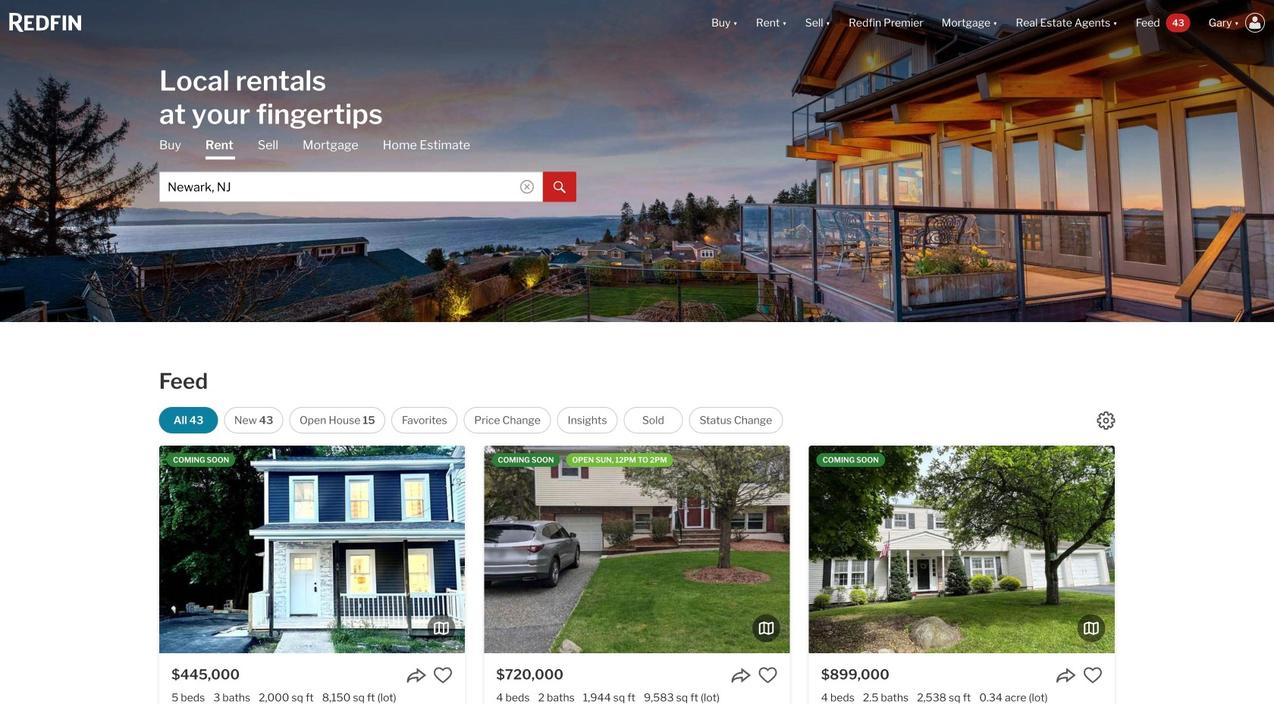 Task type: describe. For each thing, give the bounding box(es) containing it.
2 photo of 38 monhagen ave, middletown, ny 10940 image from the left
[[465, 446, 771, 654]]

favorite button image for first favorite button checkbox
[[433, 666, 453, 686]]

clear input button
[[520, 180, 534, 194]]

New radio
[[224, 407, 283, 434]]

1 favorite button checkbox from the left
[[433, 666, 453, 686]]

submit search image
[[554, 182, 566, 194]]

Sold radio
[[624, 407, 683, 434]]

City, Address, School, Building, ZIP search field
[[159, 172, 543, 202]]

Status Change radio
[[689, 407, 783, 434]]



Task type: locate. For each thing, give the bounding box(es) containing it.
Insights radio
[[557, 407, 618, 434]]

2 favorite button image from the left
[[758, 666, 778, 686]]

1 horizontal spatial favorite button image
[[758, 666, 778, 686]]

photo of 38 monhagen ave, middletown, ny 10940 image
[[159, 446, 465, 654], [465, 446, 771, 654]]

favorite button checkbox
[[433, 666, 453, 686], [758, 666, 778, 686], [1083, 666, 1103, 686]]

2 horizontal spatial favorite button checkbox
[[1083, 666, 1103, 686]]

favorite button checkbox for the photo of 10 lancaster dr, suffern, ny 10901
[[1083, 666, 1103, 686]]

Price Change radio
[[464, 407, 551, 434]]

Favorites radio
[[391, 407, 458, 434]]

1 favorite button image from the left
[[433, 666, 453, 686]]

0 horizontal spatial favorite button checkbox
[[433, 666, 453, 686]]

0 horizontal spatial favorite button image
[[433, 666, 453, 686]]

option group
[[159, 407, 783, 434]]

search input image
[[520, 180, 534, 194]]

Open House radio
[[290, 407, 385, 434]]

favorite button image for the photo of 23 cypress rd, suffern, ny 10901 at the bottom of the page's favorite button checkbox
[[758, 666, 778, 686]]

1 photo of 38 monhagen ave, middletown, ny 10940 image from the left
[[159, 446, 465, 654]]

photo of 23 cypress rd, suffern, ny 10901 image
[[484, 446, 790, 654]]

favorite button image
[[433, 666, 453, 686], [758, 666, 778, 686]]

favorite button image
[[1083, 666, 1103, 686]]

favorite button checkbox for the photo of 23 cypress rd, suffern, ny 10901 at the bottom of the page
[[758, 666, 778, 686]]

photo of 10 lancaster dr, suffern, ny 10901 image
[[809, 446, 1115, 654]]

tab list
[[159, 137, 577, 202]]

1 horizontal spatial favorite button checkbox
[[758, 666, 778, 686]]

All radio
[[159, 407, 218, 434]]

2 favorite button checkbox from the left
[[758, 666, 778, 686]]

3 favorite button checkbox from the left
[[1083, 666, 1103, 686]]



Task type: vqa. For each thing, say whether or not it's contained in the screenshot.
option group
yes



